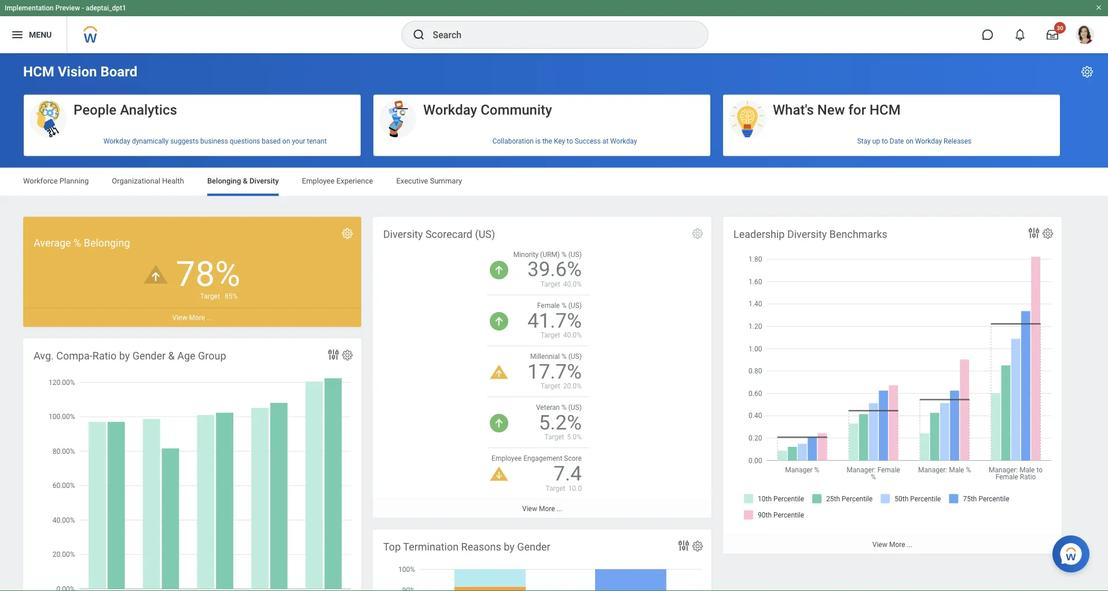 Task type: vqa. For each thing, say whether or not it's contained in the screenshot.


Task type: describe. For each thing, give the bounding box(es) containing it.
% for 17.7%
[[561, 353, 567, 361]]

configure image
[[341, 227, 354, 240]]

score
[[564, 455, 582, 463]]

view more ... for diversity scorecard (us)
[[522, 504, 562, 513]]

configure and view chart data image
[[1027, 226, 1041, 240]]

collaboration is the key to success at workday
[[492, 137, 637, 145]]

summary
[[430, 177, 462, 185]]

community
[[481, 101, 552, 118]]

39.6% target 40.0%
[[527, 257, 582, 288]]

menu banner
[[0, 0, 1108, 53]]

millennial
[[530, 353, 560, 361]]

avg. compa-ratio by gender & age group element
[[23, 338, 361, 591]]

stay
[[857, 137, 871, 145]]

target for 78%
[[200, 292, 220, 300]]

average % belonging
[[34, 237, 130, 249]]

based
[[262, 137, 281, 145]]

5.0%
[[567, 433, 582, 441]]

(us) for 17.7%
[[568, 353, 582, 361]]

profile logan mcneil image
[[1076, 25, 1094, 46]]

employee engagement score
[[492, 455, 582, 463]]

view more ... link for diversity scorecard (us)
[[373, 499, 711, 518]]

(us) right (urm)
[[568, 250, 582, 259]]

0 vertical spatial view
[[172, 313, 187, 321]]

up good image for 39.6%
[[490, 261, 508, 279]]

releases
[[944, 137, 972, 145]]

up good image for 41.7%
[[490, 312, 508, 330]]

age
[[177, 350, 195, 362]]

stay up to date on workday releases link
[[723, 133, 1060, 150]]

people analytics button
[[24, 95, 361, 138]]

termination
[[403, 541, 459, 553]]

workday community
[[423, 101, 552, 118]]

adeptai_dpt1
[[86, 4, 126, 12]]

5.2%
[[539, 411, 582, 434]]

17.7%
[[527, 359, 582, 383]]

avg.
[[34, 350, 54, 362]]

executive summary
[[396, 177, 462, 185]]

% for 5.2%
[[561, 404, 567, 412]]

employee experience
[[302, 177, 373, 185]]

business
[[200, 137, 228, 145]]

% right (urm)
[[561, 250, 567, 259]]

17.7% target 20.0%
[[527, 359, 582, 390]]

analytics
[[120, 101, 177, 118]]

up
[[872, 137, 880, 145]]

1 vertical spatial belonging
[[84, 237, 130, 249]]

41.7%
[[527, 308, 582, 332]]

is
[[535, 137, 541, 145]]

78% main content
[[0, 53, 1108, 591]]

veteran
[[536, 404, 560, 412]]

30
[[1057, 24, 1063, 31]]

hcm inside 'button'
[[870, 101, 901, 118]]

configure and view chart data image for top termination reasons by gender
[[677, 539, 691, 553]]

justify image
[[10, 28, 24, 42]]

new
[[817, 101, 845, 118]]

hcm vision board
[[23, 63, 137, 80]]

your
[[292, 137, 305, 145]]

the
[[542, 137, 552, 145]]

0 vertical spatial view more ...
[[172, 313, 212, 321]]

search image
[[412, 28, 426, 42]]

... for diversity
[[557, 504, 562, 513]]

preview
[[55, 4, 80, 12]]

more for diversity
[[539, 504, 555, 513]]

implementation preview -   adeptai_dpt1
[[5, 4, 126, 12]]

compa-
[[56, 350, 93, 362]]

0 horizontal spatial hcm
[[23, 63, 54, 80]]

... for leadership
[[907, 540, 912, 549]]

people analytics
[[74, 101, 177, 118]]

top termination reasons by gender
[[383, 541, 550, 553]]

key
[[554, 137, 565, 145]]

female
[[537, 301, 560, 310]]

10.0
[[568, 484, 582, 492]]

39.6%
[[527, 257, 582, 281]]

target for 5.2%
[[544, 433, 564, 441]]

benchmarks
[[829, 228, 887, 240]]

veteran % (us)
[[536, 404, 582, 412]]

40.0% for 39.6%
[[563, 280, 582, 288]]

target for 39.6%
[[541, 280, 560, 288]]

group
[[198, 350, 226, 362]]

tab list inside the 78% main content
[[12, 168, 1096, 196]]

workday community button
[[373, 95, 710, 138]]

20.0%
[[563, 382, 582, 390]]

workday inside button
[[423, 101, 477, 118]]

41.7% target 40.0%
[[527, 308, 582, 339]]

(us) right scorecard
[[475, 228, 495, 240]]

diversity scorecard (us) element
[[373, 217, 711, 518]]

people
[[74, 101, 117, 118]]

scorecard
[[425, 228, 472, 240]]

what's
[[773, 101, 814, 118]]

target for 17.7%
[[541, 382, 560, 390]]

5.2% target 5.0%
[[539, 411, 582, 441]]

organizational health
[[112, 177, 184, 185]]

employee for employee experience
[[302, 177, 335, 185]]

date
[[890, 137, 904, 145]]

configure avg. compa-ratio by gender & age group image
[[341, 349, 354, 362]]

diversity inside tab list
[[250, 177, 279, 185]]

by for ratio
[[119, 350, 130, 362]]

employee for employee engagement score
[[492, 455, 522, 463]]

organizational
[[112, 177, 160, 185]]

reasons
[[461, 541, 501, 553]]



Task type: locate. For each thing, give the bounding box(es) containing it.
target left 85%
[[200, 292, 220, 300]]

2 vertical spatial view more ... link
[[723, 535, 1062, 554]]

0 horizontal spatial &
[[168, 350, 175, 362]]

% right average
[[74, 237, 81, 249]]

1 horizontal spatial hcm
[[870, 101, 901, 118]]

(us) up the 20.0%
[[568, 353, 582, 361]]

for
[[848, 101, 866, 118]]

0 horizontal spatial up warning image
[[144, 265, 167, 284]]

experience
[[336, 177, 373, 185]]

0 horizontal spatial by
[[119, 350, 130, 362]]

1 to from the left
[[567, 137, 573, 145]]

1 vertical spatial gender
[[517, 541, 550, 553]]

0 horizontal spatial gender
[[132, 350, 166, 362]]

1 vertical spatial up warning image
[[490, 365, 508, 379]]

by right "reasons"
[[504, 541, 514, 553]]

1 horizontal spatial belonging
[[207, 177, 241, 185]]

view inside leadership diversity benchmarks element
[[872, 540, 887, 549]]

2 horizontal spatial view
[[872, 540, 887, 549]]

1 vertical spatial employee
[[492, 455, 522, 463]]

& down questions
[[243, 177, 248, 185]]

inbox large image
[[1047, 29, 1058, 41]]

up warning image up up good image in the bottom of the page
[[490, 365, 508, 379]]

target inside "17.7% target 20.0%"
[[541, 382, 560, 390]]

on right date
[[906, 137, 913, 145]]

notifications large image
[[1014, 29, 1026, 41]]

0 vertical spatial employee
[[302, 177, 335, 185]]

2 vertical spatial view
[[872, 540, 887, 549]]

0 horizontal spatial view more ...
[[172, 313, 212, 321]]

configure and view chart data image inside avg. compa-ratio by gender & age group element
[[326, 348, 340, 362]]

target inside 39.6% target 40.0%
[[541, 280, 560, 288]]

target inside 5.2% target 5.0%
[[544, 433, 564, 441]]

success
[[575, 137, 601, 145]]

2 horizontal spatial diversity
[[787, 228, 827, 240]]

0 horizontal spatial configure and view chart data image
[[326, 348, 340, 362]]

to right up
[[882, 137, 888, 145]]

diversity left scorecard
[[383, 228, 423, 240]]

implementation
[[5, 4, 54, 12]]

1 on from the left
[[282, 137, 290, 145]]

minority
[[513, 250, 538, 259]]

& inside tab list
[[243, 177, 248, 185]]

78%
[[176, 254, 240, 295]]

2 on from the left
[[906, 137, 913, 145]]

1 vertical spatial configure and view chart data image
[[677, 539, 691, 553]]

0 vertical spatial by
[[119, 350, 130, 362]]

1 horizontal spatial employee
[[492, 455, 522, 463]]

0 horizontal spatial diversity
[[250, 177, 279, 185]]

configure and view chart data image for avg. compa-ratio by gender & age group
[[326, 348, 340, 362]]

target up millennial
[[541, 331, 560, 339]]

40.0% up female % (us)
[[563, 280, 582, 288]]

1 horizontal spatial view more ... link
[[373, 499, 711, 518]]

0 vertical spatial belonging
[[207, 177, 241, 185]]

2 horizontal spatial view more ... link
[[723, 535, 1062, 554]]

40.0% for 41.7%
[[563, 331, 582, 339]]

1 vertical spatial 40.0%
[[563, 331, 582, 339]]

employee inside tab list
[[302, 177, 335, 185]]

% right millennial
[[561, 353, 567, 361]]

view more ...
[[172, 313, 212, 321], [522, 504, 562, 513], [872, 540, 912, 549]]

belonging down workday dynamically suggests business questions based on your tenant
[[207, 177, 241, 185]]

on left your on the top left of page
[[282, 137, 290, 145]]

78% target 85%
[[176, 254, 240, 300]]

Search Workday  search field
[[433, 22, 684, 47]]

0 horizontal spatial to
[[567, 137, 573, 145]]

1 horizontal spatial &
[[243, 177, 248, 185]]

vision
[[58, 63, 97, 80]]

health
[[162, 177, 184, 185]]

view more ... inside diversity scorecard (us) element
[[522, 504, 562, 513]]

0 vertical spatial up warning image
[[144, 265, 167, 284]]

millennial % (us)
[[530, 353, 582, 361]]

by
[[119, 350, 130, 362], [504, 541, 514, 553]]

planning
[[60, 177, 89, 185]]

2 40.0% from the top
[[563, 331, 582, 339]]

view more ... link for leadership diversity benchmarks
[[723, 535, 1062, 554]]

up warning image left 78% at left
[[144, 265, 167, 284]]

40.0% up 'millennial % (us)'
[[563, 331, 582, 339]]

target for 41.7%
[[541, 331, 560, 339]]

leadership
[[733, 228, 785, 240]]

1 up good image from the top
[[490, 261, 508, 279]]

gender left age
[[132, 350, 166, 362]]

view more ... inside leadership diversity benchmarks element
[[872, 540, 912, 549]]

7.4 target 10.0
[[546, 462, 582, 492]]

0 horizontal spatial employee
[[302, 177, 335, 185]]

2 to from the left
[[882, 137, 888, 145]]

gender
[[132, 350, 166, 362], [517, 541, 550, 553]]

more inside leadership diversity benchmarks element
[[889, 540, 905, 549]]

target left 10.0
[[546, 484, 565, 492]]

at
[[602, 137, 609, 145]]

1 horizontal spatial diversity
[[383, 228, 423, 240]]

%
[[74, 237, 81, 249], [561, 250, 567, 259], [561, 301, 567, 310], [561, 353, 567, 361], [561, 404, 567, 412]]

up warning image
[[144, 265, 167, 284], [490, 365, 508, 379]]

configure and view chart data image
[[326, 348, 340, 362], [677, 539, 691, 553]]

target inside 41.7% target 40.0%
[[541, 331, 560, 339]]

gender for ratio
[[132, 350, 166, 362]]

to inside stay up to date on workday releases link
[[882, 137, 888, 145]]

1 horizontal spatial more
[[539, 504, 555, 513]]

1 vertical spatial hcm
[[870, 101, 901, 118]]

1 horizontal spatial view more ...
[[522, 504, 562, 513]]

2 vertical spatial view more ...
[[872, 540, 912, 549]]

what's new for hcm button
[[723, 95, 1060, 138]]

belonging right average
[[84, 237, 130, 249]]

up good image
[[490, 414, 508, 432]]

1 vertical spatial ...
[[557, 504, 562, 513]]

-
[[82, 4, 84, 12]]

configure top termination reasons by gender image
[[691, 540, 704, 553]]

2 vertical spatial more
[[889, 540, 905, 549]]

view more ... link
[[23, 308, 361, 327], [373, 499, 711, 518], [723, 535, 1062, 554]]

...
[[207, 313, 212, 321], [557, 504, 562, 513], [907, 540, 912, 549]]

(urm)
[[540, 250, 560, 259]]

30 button
[[1040, 22, 1066, 47]]

by right ratio
[[119, 350, 130, 362]]

... inside diversity scorecard (us) element
[[557, 504, 562, 513]]

2 vertical spatial ...
[[907, 540, 912, 549]]

1 vertical spatial view more ... link
[[373, 499, 711, 518]]

(us) right female
[[568, 301, 582, 310]]

& left age
[[168, 350, 175, 362]]

1 horizontal spatial configure and view chart data image
[[677, 539, 691, 553]]

employee up down warning image
[[492, 455, 522, 463]]

1 vertical spatial up good image
[[490, 312, 508, 330]]

leadership diversity benchmarks
[[733, 228, 887, 240]]

hcm right for at top right
[[870, 101, 901, 118]]

0 vertical spatial ...
[[207, 313, 212, 321]]

0 vertical spatial view more ... link
[[23, 308, 361, 327]]

tab list
[[12, 168, 1096, 196]]

hcm
[[23, 63, 54, 80], [870, 101, 901, 118]]

target left 5.0%
[[544, 433, 564, 441]]

0 vertical spatial gender
[[132, 350, 166, 362]]

configure and view chart data image left configure top termination reasons by gender image
[[677, 539, 691, 553]]

(us) down the 20.0%
[[568, 404, 582, 412]]

0 horizontal spatial ...
[[207, 313, 212, 321]]

view for leadership diversity benchmarks
[[872, 540, 887, 549]]

0 horizontal spatial belonging
[[84, 237, 130, 249]]

on
[[282, 137, 290, 145], [906, 137, 913, 145]]

(us)
[[475, 228, 495, 240], [568, 250, 582, 259], [568, 301, 582, 310], [568, 353, 582, 361], [568, 404, 582, 412]]

view more ... for leadership diversity benchmarks
[[872, 540, 912, 549]]

female % (us)
[[537, 301, 582, 310]]

1 vertical spatial view
[[522, 504, 537, 513]]

employee inside diversity scorecard (us) element
[[492, 455, 522, 463]]

0 vertical spatial configure and view chart data image
[[326, 348, 340, 362]]

top termination reasons by gender element
[[373, 529, 711, 591]]

% right female
[[561, 301, 567, 310]]

configure diversity scorecard (us) image
[[691, 227, 704, 240]]

suggests
[[170, 137, 199, 145]]

40.0% inside 41.7% target 40.0%
[[563, 331, 582, 339]]

target up veteran
[[541, 382, 560, 390]]

minority (urm) % (us)
[[513, 250, 582, 259]]

to right key
[[567, 137, 573, 145]]

tenant
[[307, 137, 327, 145]]

(us) for 41.7%
[[568, 301, 582, 310]]

% for 41.7%
[[561, 301, 567, 310]]

gender inside top termination reasons by gender element
[[517, 541, 550, 553]]

more inside diversity scorecard (us) element
[[539, 504, 555, 513]]

average
[[34, 237, 71, 249]]

gender right "reasons"
[[517, 541, 550, 553]]

0 horizontal spatial more
[[189, 313, 205, 321]]

belonging & diversity
[[207, 177, 279, 185]]

view for diversity scorecard (us)
[[522, 504, 537, 513]]

1 vertical spatial &
[[168, 350, 175, 362]]

questions
[[230, 137, 260, 145]]

1 vertical spatial by
[[504, 541, 514, 553]]

dynamically
[[132, 137, 169, 145]]

employee left the 'experience'
[[302, 177, 335, 185]]

0 horizontal spatial view
[[172, 313, 187, 321]]

1 horizontal spatial up warning image
[[490, 365, 508, 379]]

workday dynamically suggests business questions based on your tenant
[[103, 137, 327, 145]]

1 horizontal spatial by
[[504, 541, 514, 553]]

target
[[541, 280, 560, 288], [200, 292, 220, 300], [541, 331, 560, 339], [541, 382, 560, 390], [544, 433, 564, 441], [546, 484, 565, 492]]

close environment banner image
[[1095, 4, 1102, 11]]

(us) for 5.2%
[[568, 404, 582, 412]]

gender for reasons
[[517, 541, 550, 553]]

up good image left 41.7%
[[490, 312, 508, 330]]

7.4
[[554, 462, 582, 485]]

2 horizontal spatial view more ...
[[872, 540, 912, 549]]

1 horizontal spatial ...
[[557, 504, 562, 513]]

target inside 78% target 85%
[[200, 292, 220, 300]]

1 vertical spatial more
[[539, 504, 555, 513]]

configure this page image
[[1080, 65, 1094, 79]]

0 vertical spatial 40.0%
[[563, 280, 582, 288]]

hcm down menu
[[23, 63, 54, 80]]

1 vertical spatial view more ...
[[522, 504, 562, 513]]

target up female
[[541, 280, 560, 288]]

configure leadership diversity benchmarks image
[[1041, 227, 1054, 240]]

85%
[[225, 292, 237, 300]]

more for leadership
[[889, 540, 905, 549]]

board
[[100, 63, 137, 80]]

&
[[243, 177, 248, 185], [168, 350, 175, 362]]

1 horizontal spatial view
[[522, 504, 537, 513]]

... inside leadership diversity benchmarks element
[[907, 540, 912, 549]]

configure and view chart data image left configure avg. compa-ratio by gender & age group image
[[326, 348, 340, 362]]

% right veteran
[[561, 404, 567, 412]]

by for reasons
[[504, 541, 514, 553]]

menu button
[[0, 16, 67, 53]]

to
[[567, 137, 573, 145], [882, 137, 888, 145]]

0 vertical spatial hcm
[[23, 63, 54, 80]]

0 vertical spatial up good image
[[490, 261, 508, 279]]

tab list containing workforce planning
[[12, 168, 1096, 196]]

workforce
[[23, 177, 58, 185]]

what's new for hcm
[[773, 101, 901, 118]]

gender inside avg. compa-ratio by gender & age group element
[[132, 350, 166, 362]]

2 up good image from the top
[[490, 312, 508, 330]]

view inside diversity scorecard (us) element
[[522, 504, 537, 513]]

40.0% inside 39.6% target 40.0%
[[563, 280, 582, 288]]

top
[[383, 541, 401, 553]]

ratio
[[93, 350, 116, 362]]

workday dynamically suggests business questions based on your tenant link
[[24, 133, 361, 150]]

to inside collaboration is the key to success at workday link
[[567, 137, 573, 145]]

0 horizontal spatial on
[[282, 137, 290, 145]]

collaboration is the key to success at workday link
[[373, 133, 710, 150]]

1 horizontal spatial gender
[[517, 541, 550, 553]]

diversity scorecard (us)
[[383, 228, 495, 240]]

collaboration
[[492, 137, 534, 145]]

0 vertical spatial more
[[189, 313, 205, 321]]

leadership diversity benchmarks element
[[723, 217, 1062, 554]]

up good image
[[490, 261, 508, 279], [490, 312, 508, 330]]

target for 7.4
[[546, 484, 565, 492]]

down warning image
[[490, 467, 508, 481]]

up good image left 39.6%
[[490, 261, 508, 279]]

2 horizontal spatial ...
[[907, 540, 912, 549]]

target inside 7.4 target 10.0
[[546, 484, 565, 492]]

executive
[[396, 177, 428, 185]]

40.0%
[[563, 280, 582, 288], [563, 331, 582, 339]]

stay up to date on workday releases
[[857, 137, 972, 145]]

0 vertical spatial &
[[243, 177, 248, 185]]

diversity down based
[[250, 177, 279, 185]]

diversity
[[250, 177, 279, 185], [383, 228, 423, 240], [787, 228, 827, 240]]

workforce planning
[[23, 177, 89, 185]]

0 horizontal spatial view more ... link
[[23, 308, 361, 327]]

engagement
[[523, 455, 562, 463]]

belonging
[[207, 177, 241, 185], [84, 237, 130, 249]]

1 40.0% from the top
[[563, 280, 582, 288]]

diversity right leadership
[[787, 228, 827, 240]]

2 horizontal spatial more
[[889, 540, 905, 549]]

menu
[[29, 30, 52, 39]]

employee
[[302, 177, 335, 185], [492, 455, 522, 463]]

1 horizontal spatial to
[[882, 137, 888, 145]]

configure and view chart data image inside top termination reasons by gender element
[[677, 539, 691, 553]]

1 horizontal spatial on
[[906, 137, 913, 145]]



